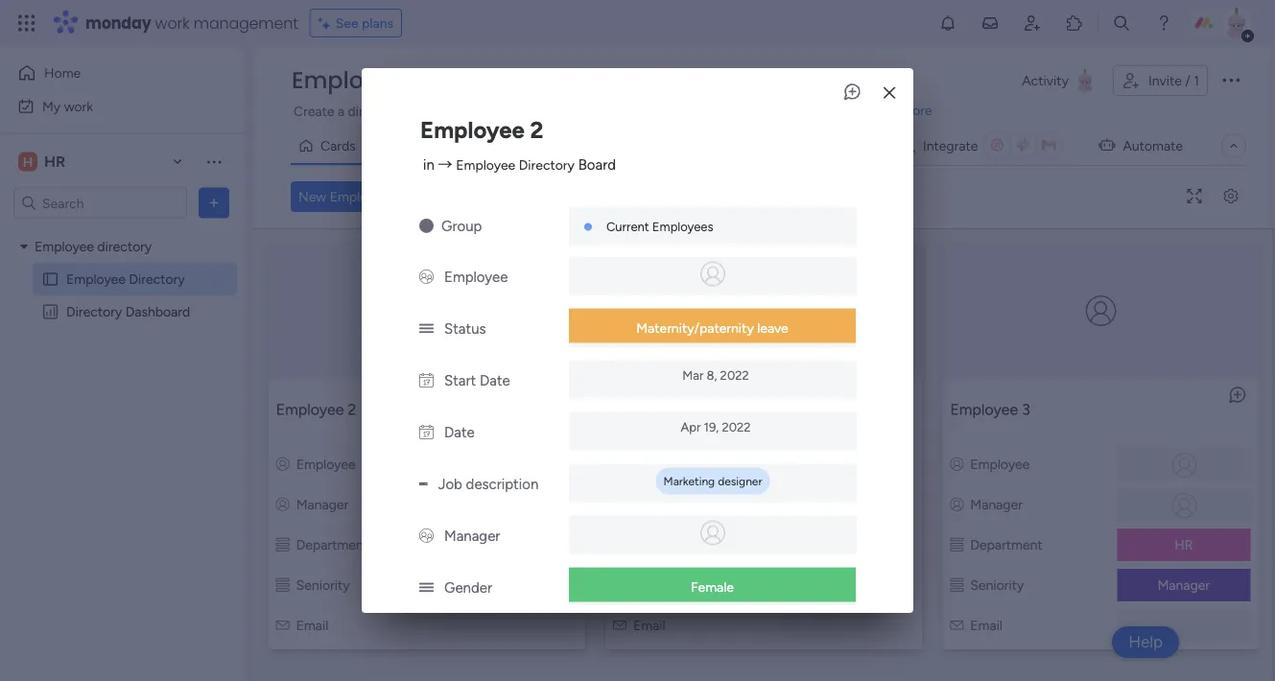 Task type: locate. For each thing, give the bounding box(es) containing it.
manager inside employee 2 dialog
[[444, 528, 501, 545]]

3
[[1022, 401, 1031, 419]]

2 v2 email column image from the left
[[951, 618, 964, 634]]

status
[[444, 320, 486, 337]]

employees.
[[524, 103, 592, 120]]

filter button
[[619, 181, 710, 212]]

1 horizontal spatial hr
[[1175, 537, 1194, 553]]

1 dapulse person column image from the left
[[276, 497, 290, 513]]

1 horizontal spatial card cover image image
[[749, 296, 780, 326]]

0 horizontal spatial 1
[[685, 401, 692, 419]]

1 horizontal spatial dapulse person column image
[[613, 497, 627, 513]]

v2 multiple person column image up v2 status icon
[[420, 528, 434, 545]]

designer
[[718, 474, 763, 488]]

0 horizontal spatial v2 email column image
[[276, 618, 290, 634]]

0 vertical spatial hr
[[44, 153, 65, 171]]

dapulse person column image
[[276, 456, 290, 473], [613, 456, 627, 473], [951, 456, 964, 473]]

1 horizontal spatial 2
[[530, 116, 544, 144]]

invite
[[1149, 72, 1183, 89]]

seniority
[[296, 577, 350, 594], [634, 577, 687, 594], [971, 577, 1025, 594]]

employees
[[653, 219, 714, 235]]

1 vertical spatial directory
[[97, 239, 152, 255]]

workspace selection element
[[18, 150, 68, 173]]

select product image
[[17, 13, 36, 33]]

2 horizontal spatial dapulse person column image
[[951, 497, 964, 513]]

1 vertical spatial 2022
[[722, 420, 751, 435]]

0 vertical spatial see
[[336, 15, 359, 31]]

hr
[[44, 153, 65, 171], [1175, 537, 1194, 553]]

2 dapulse person column image from the left
[[613, 456, 627, 473]]

v2 status outline image for hr
[[951, 537, 964, 553]]

leave
[[758, 320, 789, 336]]

settings image
[[1216, 190, 1247, 204]]

1 horizontal spatial employee 2
[[420, 116, 544, 144]]

1 horizontal spatial marketing
[[664, 474, 715, 488]]

hr inside row group
[[1175, 537, 1194, 553]]

caret down image
[[20, 240, 28, 253]]

employee inside in → employee directory board
[[456, 157, 516, 173]]

1 email from the left
[[296, 618, 329, 634]]

cards button
[[291, 131, 370, 161]]

1 horizontal spatial directory
[[348, 103, 403, 120]]

group
[[442, 217, 482, 235]]

1 horizontal spatial v2 email column image
[[951, 618, 964, 634]]

2 horizontal spatial department
[[971, 537, 1043, 553]]

card cover image image
[[412, 296, 442, 326], [749, 296, 780, 326], [1086, 296, 1117, 326]]

1 vertical spatial see
[[876, 102, 898, 119]]

directory right a
[[348, 103, 403, 120]]

1 vertical spatial employee directory
[[66, 271, 185, 288]]

0 horizontal spatial department
[[296, 537, 369, 553]]

moved
[[1038, 103, 1079, 120]]

3 dapulse person column image from the left
[[951, 456, 964, 473]]

dapulse date column image
[[420, 424, 434, 441]]

help image
[[1155, 13, 1174, 33]]

1 dapulse person column image from the left
[[276, 456, 290, 473]]

2
[[530, 116, 544, 144], [348, 401, 357, 419]]

work right the 'monday'
[[155, 12, 190, 34]]

the right using
[[1198, 103, 1218, 120]]

directory up dashboard
[[129, 271, 185, 288]]

see plans
[[336, 15, 394, 31]]

1 v2 email column image from the left
[[276, 618, 290, 634]]

directory
[[348, 103, 403, 120], [97, 239, 152, 255]]

employee 2
[[420, 116, 544, 144], [276, 401, 357, 419]]

0 horizontal spatial directory
[[97, 239, 152, 255]]

1 vertical spatial marketing
[[480, 537, 540, 553]]

0 horizontal spatial hr
[[44, 153, 65, 171]]

list box
[[0, 227, 245, 588]]

3 card cover image image from the left
[[1086, 296, 1117, 326]]

1 the from the left
[[762, 103, 782, 120]]

seniority for employee 3
[[971, 577, 1025, 594]]

2 inside row group
[[348, 401, 357, 419]]

0 vertical spatial employee 2
[[420, 116, 544, 144]]

1 horizontal spatial see
[[876, 102, 898, 119]]

directory up and
[[411, 64, 515, 96]]

1 horizontal spatial department
[[634, 537, 706, 553]]

table
[[417, 138, 448, 154]]

1 up "apr"
[[685, 401, 692, 419]]

employee directory up of
[[292, 64, 515, 96]]

person button
[[530, 181, 614, 212]]

1 horizontal spatial work
[[155, 12, 190, 34]]

2 department from the left
[[634, 537, 706, 553]]

1
[[1194, 72, 1200, 89], [685, 401, 692, 419]]

v2 multiple person column image down v2 sun 'icon'
[[420, 268, 434, 286]]

2022 for date
[[722, 420, 751, 435]]

0 vertical spatial 2
[[530, 116, 544, 144]]

work for my
[[64, 98, 93, 114]]

open full screen image
[[1180, 190, 1211, 204]]

row group
[[258, 233, 1270, 663]]

work inside my work button
[[64, 98, 93, 114]]

monday
[[85, 12, 151, 34]]

v2 email column image
[[276, 618, 290, 634], [951, 618, 964, 634]]

3 dapulse person column image from the left
[[951, 497, 964, 513]]

0 horizontal spatial employee 2
[[276, 401, 357, 419]]

employee directory
[[292, 64, 515, 96], [66, 271, 185, 288]]

1 right / on the right of the page
[[1194, 72, 1200, 89]]

see for see more
[[876, 102, 898, 119]]

0 horizontal spatial the
[[762, 103, 782, 120]]

invite / 1
[[1149, 72, 1200, 89]]

automate
[[1124, 138, 1184, 154]]

1 horizontal spatial employee directory
[[292, 64, 515, 96]]

in
[[423, 156, 435, 174]]

1 horizontal spatial 1
[[1194, 72, 1200, 89]]

employee
[[292, 64, 405, 96], [420, 116, 525, 144], [456, 157, 516, 173], [330, 189, 389, 205], [35, 239, 94, 255], [444, 268, 508, 286], [66, 271, 126, 288], [276, 401, 344, 419], [613, 401, 681, 419], [951, 401, 1019, 419], [296, 456, 356, 473], [634, 456, 693, 473], [971, 456, 1030, 473]]

v2 status outline image
[[276, 537, 290, 553], [951, 537, 964, 553], [276, 577, 290, 594], [613, 577, 627, 594]]

0 horizontal spatial card cover image image
[[412, 296, 442, 326]]

0 horizontal spatial employee directory
[[66, 271, 185, 288]]

1 vertical spatial work
[[64, 98, 93, 114]]

see left "plans"
[[336, 15, 359, 31]]

1 v2 multiple person column image from the top
[[420, 268, 434, 286]]

1 inside button
[[1194, 72, 1200, 89]]

autopilot image
[[1100, 133, 1116, 157]]

v2 email column image for employee 3
[[951, 618, 964, 634]]

sort
[[747, 189, 772, 205]]

marketing
[[664, 474, 715, 488], [480, 537, 540, 553]]

directory up person popup button
[[519, 157, 575, 173]]

workspace image
[[18, 151, 37, 172]]

0 horizontal spatial date
[[444, 424, 475, 441]]

dapulse integrations image
[[901, 139, 916, 153]]

manager for executive
[[296, 497, 349, 513]]

0 horizontal spatial marketing
[[480, 537, 540, 553]]

2 horizontal spatial dapulse person column image
[[951, 456, 964, 473]]

3 seniority from the left
[[971, 577, 1025, 594]]

2 horizontal spatial seniority
[[971, 577, 1025, 594]]

gender
[[444, 579, 492, 597]]

employee inside new employee "button"
[[330, 189, 389, 205]]

employee 1
[[613, 401, 692, 419]]

3 email from the left
[[971, 618, 1003, 634]]

0 horizontal spatial dapulse person column image
[[276, 456, 290, 473]]

this
[[1099, 103, 1120, 120]]

1 seniority from the left
[[296, 577, 350, 594]]

2 v2 multiple person column image from the top
[[420, 528, 434, 545]]

1 horizontal spatial the
[[1198, 103, 1218, 120]]

see inside "button"
[[336, 15, 359, 31]]

1 card cover image image from the left
[[412, 296, 442, 326]]

maternity/paternity
[[637, 320, 754, 336]]

0 horizontal spatial dapulse person column image
[[276, 497, 290, 513]]

dapulse date column image
[[420, 372, 434, 389]]

marketing up executive
[[480, 537, 540, 553]]

1 vertical spatial v2 multiple person column image
[[420, 528, 434, 545]]

dapulse person column image for employee 2
[[276, 456, 290, 473]]

job description
[[438, 476, 539, 493]]

date right the 'start'
[[480, 372, 510, 389]]

in → employee directory board
[[423, 156, 616, 174]]

2022 right "8," at the right bottom of the page
[[721, 368, 750, 383]]

dashboard
[[125, 304, 190, 320]]

0 vertical spatial date
[[480, 372, 510, 389]]

2 horizontal spatial email
[[971, 618, 1003, 634]]

sort button
[[716, 181, 784, 212]]

v2 multiple person column image
[[420, 268, 434, 286], [420, 528, 434, 545]]

1 department from the left
[[296, 537, 369, 553]]

dapulse person column image
[[276, 497, 290, 513], [613, 497, 627, 513], [951, 497, 964, 513]]

1 vertical spatial hr
[[1175, 537, 1194, 553]]

help button
[[1113, 627, 1180, 659]]

0 vertical spatial v2 multiple person column image
[[420, 268, 434, 286]]

add view image
[[474, 139, 482, 153]]

start date
[[444, 372, 510, 389]]

0 horizontal spatial seniority
[[296, 577, 350, 594]]

1 vertical spatial 2
[[348, 401, 357, 419]]

current employees
[[607, 219, 714, 235]]

0 vertical spatial 2022
[[721, 368, 750, 383]]

mid-level
[[820, 577, 875, 594]]

v2 email column image for employee 2
[[276, 618, 290, 634]]

date
[[480, 372, 510, 389], [444, 424, 475, 441]]

monday work management
[[85, 12, 298, 34]]

v2 multiple person column image for employee
[[420, 268, 434, 286]]

my work
[[42, 98, 93, 114]]

marketing left designer
[[664, 474, 715, 488]]

mar
[[683, 368, 704, 383]]

email
[[296, 618, 329, 634], [634, 618, 666, 634], [971, 618, 1003, 634]]

0 horizontal spatial see
[[336, 15, 359, 31]]

home button
[[12, 58, 206, 88]]

maternity/paternity leave
[[637, 320, 789, 336]]

0 vertical spatial 1
[[1194, 72, 1200, 89]]

employee directory up directory dashboard
[[66, 271, 185, 288]]

work right my
[[64, 98, 93, 114]]

0 vertical spatial work
[[155, 12, 190, 34]]

new
[[299, 189, 327, 205]]

v2 status outline image for marketing
[[276, 537, 290, 553]]

0 vertical spatial marketing
[[664, 474, 715, 488]]

my work button
[[12, 91, 206, 121]]

2022 right 19,
[[722, 420, 751, 435]]

directory down "search in workspace" field
[[97, 239, 152, 255]]

1 vertical spatial 1
[[685, 401, 692, 419]]

marketing inside employee 2 dialog
[[664, 474, 715, 488]]

v2 multiple person column image for manager
[[420, 528, 434, 545]]

work
[[155, 12, 190, 34], [64, 98, 93, 114]]

v2 status outline image for executive
[[276, 577, 290, 594]]

directory
[[411, 64, 515, 96], [519, 157, 575, 173], [129, 271, 185, 288], [66, 304, 122, 320]]

dapulse person column image for employee 3
[[951, 456, 964, 473]]

2 horizontal spatial card cover image image
[[1086, 296, 1117, 326]]

0 horizontal spatial email
[[296, 618, 329, 634]]

employee directory
[[35, 239, 152, 255]]

marketing designer
[[664, 474, 763, 488]]

2022 for start date
[[721, 368, 750, 383]]

0 horizontal spatial work
[[64, 98, 93, 114]]

department for employee 2
[[296, 537, 369, 553]]

the right "during" on the right of the page
[[762, 103, 782, 120]]

seniority for employee 2
[[296, 577, 350, 594]]

arrow down image
[[687, 185, 710, 208]]

1 horizontal spatial dapulse person column image
[[613, 456, 627, 473]]

v2 email column image
[[613, 618, 627, 634]]

option
[[0, 229, 245, 233]]

1 vertical spatial employee 2
[[276, 401, 357, 419]]

date right dapulse date column icon on the left bottom of the page
[[444, 424, 475, 441]]

see down close icon at right top
[[876, 102, 898, 119]]

1 horizontal spatial email
[[634, 618, 666, 634]]

the
[[762, 103, 782, 120], [1198, 103, 1218, 120]]

1 horizontal spatial seniority
[[634, 577, 687, 594]]

current
[[422, 103, 466, 120]]

work for monday
[[155, 12, 190, 34]]

using
[[1162, 103, 1194, 120]]

person
[[561, 189, 602, 205]]

more
[[902, 102, 933, 119]]

current
[[607, 219, 650, 235]]

row group containing employee 2
[[258, 233, 1270, 663]]

2 seniority from the left
[[634, 577, 687, 594]]

0 horizontal spatial 2
[[348, 401, 357, 419]]

board
[[1124, 103, 1159, 120]]

department
[[296, 537, 369, 553], [634, 537, 706, 553], [971, 537, 1043, 553]]

3 department from the left
[[971, 537, 1043, 553]]



Task type: vqa. For each thing, say whether or not it's contained in the screenshot.
This Business Case Outlines How The Web Platform (Wp) Project Will Address Current Bu
no



Task type: describe. For each thing, give the bounding box(es) containing it.
plans
[[362, 15, 394, 31]]

create a directory of current and past employees. each applicant hired during the recruitment process can automatically be moved to this board using the automatio
[[294, 103, 1276, 120]]

list box containing employee directory
[[0, 227, 245, 588]]

1 horizontal spatial date
[[480, 372, 510, 389]]

filter
[[650, 189, 680, 205]]

recruitment
[[786, 103, 856, 120]]

employee 2 dialog
[[362, 68, 914, 682]]

0 vertical spatial employee directory
[[292, 64, 515, 96]]

invite members image
[[1023, 13, 1043, 33]]

description
[[466, 476, 539, 493]]

marketing for marketing
[[480, 537, 540, 553]]

apr 19, 2022
[[681, 420, 751, 435]]

can
[[910, 103, 932, 120]]

create
[[294, 103, 335, 120]]

Search in workspace field
[[40, 192, 160, 214]]

help
[[1129, 633, 1164, 652]]

new employee
[[299, 189, 389, 205]]

department for employee 3
[[971, 537, 1043, 553]]

management
[[194, 12, 298, 34]]

Employee Directory field
[[287, 64, 520, 96]]

hired
[[687, 103, 717, 120]]

apps image
[[1066, 13, 1085, 33]]

activity
[[1023, 72, 1069, 89]]

manager for manager
[[971, 497, 1023, 513]]

email for employee 3
[[971, 618, 1003, 634]]

applicant
[[628, 103, 684, 120]]

v2 status image
[[420, 579, 434, 597]]

close image
[[884, 86, 896, 100]]

my
[[42, 98, 61, 114]]

automatically
[[935, 103, 1016, 120]]

hr inside workspace selection element
[[44, 153, 65, 171]]

card cover image image for employee 3
[[1086, 296, 1117, 326]]

v2 sun image
[[420, 217, 434, 235]]

notifications image
[[939, 13, 958, 33]]

cards
[[321, 138, 356, 154]]

activity button
[[1015, 65, 1106, 96]]

new employee button
[[291, 181, 397, 212]]

directory dashboard
[[66, 304, 190, 320]]

8,
[[707, 368, 718, 383]]

employee directory link
[[456, 157, 575, 173]]

main table
[[385, 138, 448, 154]]

see plans button
[[310, 9, 402, 37]]

main table button
[[370, 131, 463, 161]]

of
[[406, 103, 419, 120]]

marketing for marketing designer
[[664, 474, 715, 488]]

v2 status outline image for mid-level
[[613, 577, 627, 594]]

automatio
[[1221, 103, 1276, 120]]

h
[[23, 154, 33, 170]]

directory inside in → employee directory board
[[519, 157, 575, 173]]

it
[[842, 537, 853, 553]]

public dashboard image
[[41, 303, 60, 321]]

v2 status outline image
[[951, 577, 964, 594]]

2 card cover image image from the left
[[749, 296, 780, 326]]

card cover image image for employee 2
[[412, 296, 442, 326]]

employee 3
[[951, 401, 1031, 419]]

directory right public dashboard image
[[66, 304, 122, 320]]

2 email from the left
[[634, 618, 666, 634]]

home
[[44, 65, 81, 81]]

public board image
[[41, 270, 60, 288]]

employee 2 inside row group
[[276, 401, 357, 419]]

board
[[579, 156, 616, 174]]

start
[[444, 372, 476, 389]]

email for employee 2
[[296, 618, 329, 634]]

integrate
[[923, 138, 979, 154]]

2 dapulse person column image from the left
[[613, 497, 627, 513]]

19,
[[704, 420, 719, 435]]

level
[[848, 577, 875, 594]]

main
[[385, 138, 413, 154]]

2 the from the left
[[1198, 103, 1218, 120]]

collapse board header image
[[1227, 138, 1242, 154]]

see for see plans
[[336, 15, 359, 31]]

1 inside row group
[[685, 401, 692, 419]]

/
[[1186, 72, 1191, 89]]

0 vertical spatial directory
[[348, 103, 403, 120]]

be
[[1019, 103, 1035, 120]]

mar 8, 2022
[[683, 368, 750, 383]]

see more link
[[874, 101, 935, 120]]

see more
[[876, 102, 933, 119]]

v2 status image
[[420, 320, 434, 337]]

dapulse person column image for employee 3
[[951, 497, 964, 513]]

ruby anderson image
[[1222, 8, 1253, 38]]

each
[[595, 103, 625, 120]]

executive
[[481, 577, 539, 594]]

inbox image
[[981, 13, 1000, 33]]

female
[[691, 579, 734, 595]]

apr
[[681, 420, 701, 435]]

process
[[860, 103, 907, 120]]

dapulse person column image for employee 2
[[276, 497, 290, 513]]

and
[[469, 103, 491, 120]]

a
[[338, 103, 345, 120]]

job
[[438, 476, 463, 493]]

mid-
[[820, 577, 848, 594]]

past
[[495, 103, 521, 120]]

1 vertical spatial date
[[444, 424, 475, 441]]

manager for mid-level
[[634, 497, 686, 513]]

v2 dropdown column image
[[420, 476, 428, 493]]

invite / 1 button
[[1114, 65, 1209, 96]]

→
[[438, 156, 453, 174]]

2 inside dialog
[[530, 116, 544, 144]]

search everything image
[[1113, 13, 1132, 33]]

add to favorites image
[[561, 71, 580, 90]]

to
[[1082, 103, 1095, 120]]

employee 2 inside employee 2 dialog
[[420, 116, 544, 144]]

show board description image
[[529, 71, 552, 90]]



